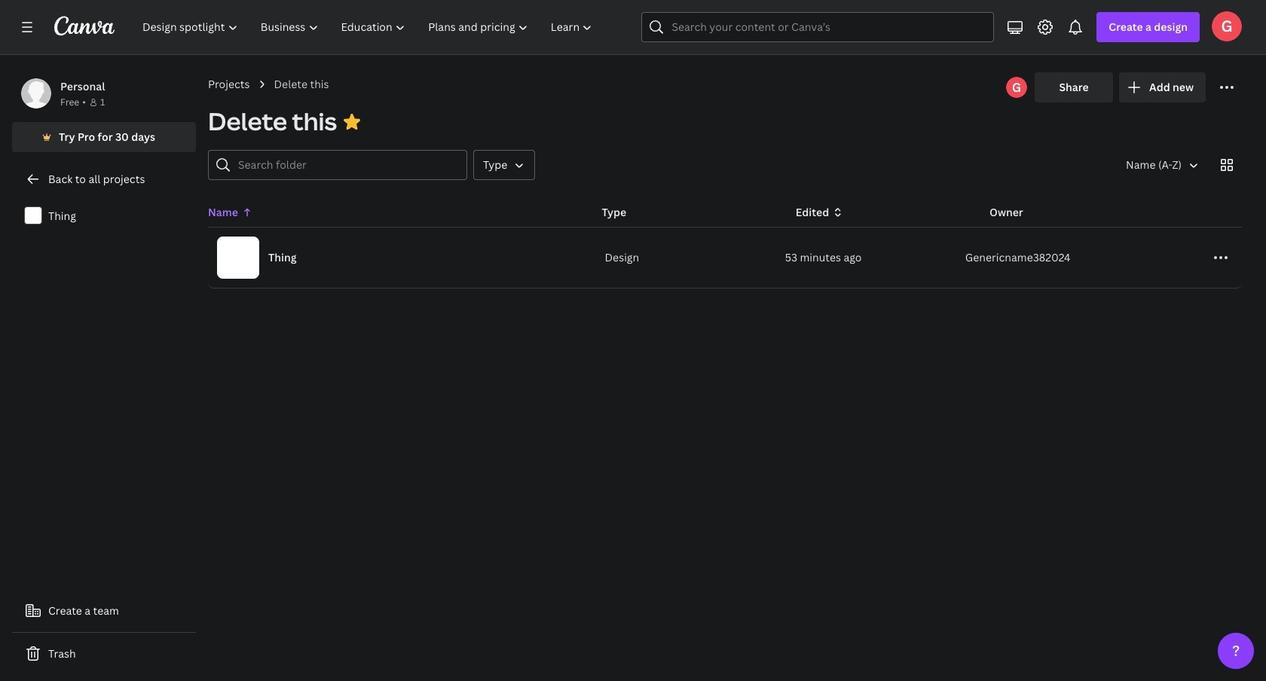 Task type: vqa. For each thing, say whether or not it's contained in the screenshot.
Whiteboard image
no



Task type: describe. For each thing, give the bounding box(es) containing it.
Type button
[[473, 150, 535, 180]]

Search folder search field
[[238, 151, 458, 179]]

genericname382024 image
[[1212, 11, 1242, 41]]

top level navigation element
[[133, 12, 606, 42]]

Sort by button
[[1114, 150, 1206, 180]]



Task type: locate. For each thing, give the bounding box(es) containing it.
None search field
[[642, 12, 995, 42]]

Search search field
[[672, 13, 965, 41]]

genericname382024 image
[[1212, 11, 1242, 41]]



